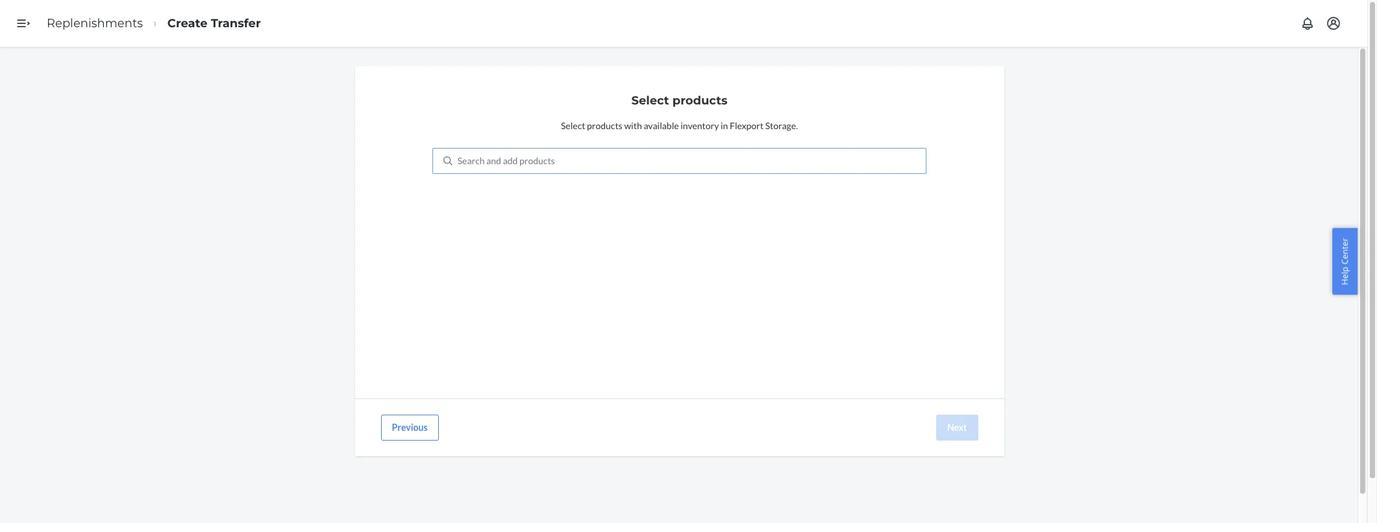 Task type: vqa. For each thing, say whether or not it's contained in the screenshot.
'Home'
no



Task type: locate. For each thing, give the bounding box(es) containing it.
1 vertical spatial products
[[587, 120, 623, 131]]

1 horizontal spatial products
[[587, 120, 623, 131]]

select for select products
[[632, 94, 669, 108]]

select products with available inventory in flexport storage.
[[561, 120, 798, 131]]

open navigation image
[[16, 16, 31, 31]]

search
[[458, 155, 485, 166]]

select
[[632, 94, 669, 108], [561, 120, 585, 131]]

and
[[487, 155, 501, 166]]

center
[[1339, 238, 1351, 265]]

products left with
[[587, 120, 623, 131]]

select for select products with available inventory in flexport storage.
[[561, 120, 585, 131]]

select up the available
[[632, 94, 669, 108]]

open notifications image
[[1300, 16, 1316, 31]]

0 horizontal spatial select
[[561, 120, 585, 131]]

flexport
[[730, 120, 764, 131]]

0 vertical spatial select
[[632, 94, 669, 108]]

replenishments link
[[47, 16, 143, 30]]

products right add
[[520, 155, 555, 166]]

1 vertical spatial select
[[561, 120, 585, 131]]

products for select products with available inventory in flexport storage.
[[587, 120, 623, 131]]

1 horizontal spatial select
[[632, 94, 669, 108]]

add
[[503, 155, 518, 166]]

products
[[673, 94, 728, 108], [587, 120, 623, 131], [520, 155, 555, 166]]

available
[[644, 120, 679, 131]]

products up "inventory"
[[673, 94, 728, 108]]

2 horizontal spatial products
[[673, 94, 728, 108]]

select left with
[[561, 120, 585, 131]]

select products
[[632, 94, 728, 108]]

next button
[[936, 415, 978, 441]]

2 vertical spatial products
[[520, 155, 555, 166]]

products for select products
[[673, 94, 728, 108]]

in
[[721, 120, 728, 131]]

0 vertical spatial products
[[673, 94, 728, 108]]



Task type: describe. For each thing, give the bounding box(es) containing it.
next
[[947, 422, 967, 433]]

storage.
[[765, 120, 798, 131]]

breadcrumbs navigation
[[36, 4, 271, 42]]

create transfer
[[167, 16, 261, 30]]

search image
[[443, 157, 452, 166]]

help center button
[[1333, 228, 1358, 295]]

transfer
[[211, 16, 261, 30]]

help center
[[1339, 238, 1351, 285]]

create transfer link
[[167, 16, 261, 30]]

previous
[[392, 422, 428, 433]]

help
[[1339, 267, 1351, 285]]

search and add products
[[458, 155, 555, 166]]

with
[[624, 120, 642, 131]]

previous button
[[381, 415, 439, 441]]

0 horizontal spatial products
[[520, 155, 555, 166]]

inventory
[[681, 120, 719, 131]]

open account menu image
[[1326, 16, 1342, 31]]

replenishments
[[47, 16, 143, 30]]

create
[[167, 16, 208, 30]]



